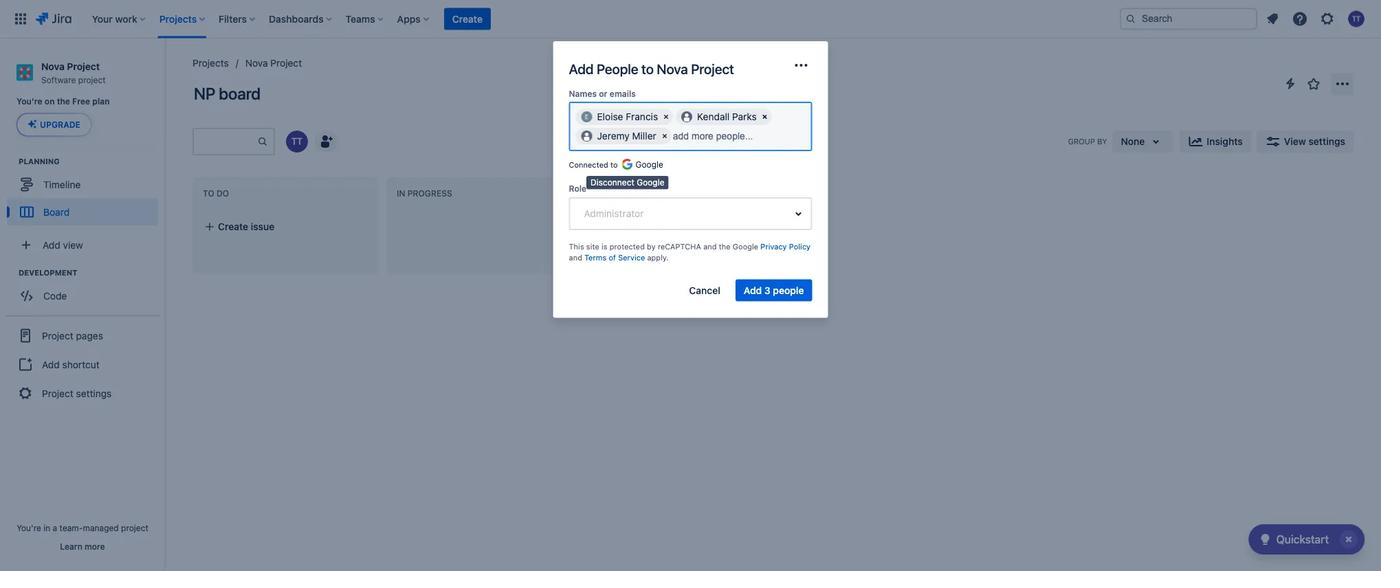 Task type: locate. For each thing, give the bounding box(es) containing it.
configure board image
[[778, 180, 795, 197]]

group by
[[1068, 137, 1107, 146]]

you're
[[16, 97, 42, 106], [17, 523, 41, 533]]

eloise francis image
[[581, 111, 592, 122]]

done
[[591, 189, 614, 198]]

3
[[764, 285, 771, 296]]

2 horizontal spatial add
[[744, 285, 762, 296]]

1 horizontal spatial create
[[452, 13, 483, 24]]

np
[[194, 84, 215, 103]]

0 vertical spatial project
[[78, 75, 106, 84]]

0 vertical spatial to
[[641, 60, 654, 77]]

by inside this site is protected by recaptcha and the google privacy policy and terms of service apply.
[[647, 242, 656, 251]]

project pages
[[42, 330, 103, 341]]

and
[[703, 242, 717, 251], [569, 253, 582, 262]]

2 vertical spatial add
[[42, 359, 60, 370]]

1 horizontal spatial nova
[[245, 57, 268, 69]]

on
[[45, 97, 55, 106]]

2 horizontal spatial nova
[[657, 60, 688, 77]]

quickstart
[[1276, 533, 1329, 546]]

0 vertical spatial you're
[[16, 97, 42, 106]]

disconnect google tooltip
[[586, 174, 669, 187]]

software
[[41, 75, 76, 84]]

clear image right miller at the left
[[659, 131, 670, 142]]

by up apply.
[[647, 242, 656, 251]]

0 vertical spatial add
[[569, 60, 594, 77]]

nova
[[245, 57, 268, 69], [41, 60, 65, 72], [657, 60, 688, 77]]

create for create
[[452, 13, 483, 24]]

clear image left kendall parks image
[[661, 111, 672, 122]]

clear image
[[661, 111, 672, 122], [659, 131, 670, 142]]

privacy policy link
[[761, 242, 811, 251]]

dismiss quickstart image
[[1338, 529, 1360, 551]]

project up plan
[[78, 75, 106, 84]]

planning group
[[7, 156, 164, 230]]

Search field
[[1120, 8, 1257, 30]]

kendall parks
[[697, 111, 757, 122]]

create issue button
[[196, 214, 375, 239]]

clear image
[[759, 111, 770, 122]]

role
[[569, 184, 587, 194]]

automations menu button icon image
[[1282, 75, 1299, 92]]

check image
[[1257, 531, 1274, 548]]

1 horizontal spatial the
[[719, 242, 731, 251]]

2 you're from the top
[[17, 523, 41, 533]]

nova for nova project
[[245, 57, 268, 69]]

1 vertical spatial you're
[[17, 523, 41, 533]]

to right "people"
[[641, 60, 654, 77]]

add left the shortcut on the left of the page
[[42, 359, 60, 370]]

planning
[[19, 157, 60, 166]]

1 horizontal spatial add
[[569, 60, 594, 77]]

eloise francis
[[597, 111, 658, 122]]

primary element
[[8, 0, 1120, 38]]

learn more
[[60, 542, 105, 551]]

nova up software
[[41, 60, 65, 72]]

projects link
[[192, 55, 229, 71]]

project
[[270, 57, 302, 69], [67, 60, 100, 72], [691, 60, 734, 77], [42, 330, 73, 341], [42, 388, 73, 399]]

terms of service link
[[584, 253, 645, 262]]

google down google link
[[637, 176, 664, 185]]

miller
[[632, 130, 656, 142]]

1 you're from the top
[[16, 97, 42, 106]]

insights image
[[1188, 133, 1204, 150]]

1 vertical spatial add
[[744, 285, 762, 296]]

1 vertical spatial create
[[218, 221, 248, 232]]

disconnect google
[[591, 176, 664, 185]]

jeremy miller
[[597, 130, 656, 142]]

and down this
[[569, 253, 582, 262]]

the right recaptcha
[[719, 242, 731, 251]]

and right recaptcha
[[703, 242, 717, 251]]

2 vertical spatial google
[[733, 242, 758, 251]]

you're left on
[[16, 97, 42, 106]]

0 vertical spatial create
[[452, 13, 483, 24]]

group
[[5, 315, 159, 413]]

add up "names"
[[569, 60, 594, 77]]

upgrade
[[40, 120, 80, 129]]

add people image
[[318, 133, 334, 150]]

0 horizontal spatial create
[[218, 221, 248, 232]]

0 horizontal spatial nova
[[41, 60, 65, 72]]

google link
[[622, 159, 666, 172]]

1 horizontal spatial and
[[703, 242, 717, 251]]

add left 3
[[744, 285, 762, 296]]

nova project
[[245, 57, 302, 69]]

to
[[641, 60, 654, 77], [610, 161, 618, 169]]

by
[[1097, 137, 1107, 146], [647, 242, 656, 251]]

google left 'privacy'
[[733, 242, 758, 251]]

by right group
[[1097, 137, 1107, 146]]

nova for nova project software project
[[41, 60, 65, 72]]

learn more button
[[60, 541, 105, 552]]

0 horizontal spatial to
[[610, 161, 618, 169]]

create
[[452, 13, 483, 24], [218, 221, 248, 232]]

insights
[[1207, 136, 1243, 147]]

nova inside "link"
[[245, 57, 268, 69]]

1 vertical spatial the
[[719, 242, 731, 251]]

the
[[57, 97, 70, 106], [719, 242, 731, 251]]

development group
[[7, 267, 164, 314]]

jira image
[[36, 11, 71, 27], [36, 11, 71, 27]]

1 vertical spatial clear image
[[659, 131, 670, 142]]

to up disconnect
[[610, 161, 618, 169]]

star np board image
[[1306, 76, 1322, 92]]

0 horizontal spatial by
[[647, 242, 656, 251]]

nova up board
[[245, 57, 268, 69]]

0 horizontal spatial add
[[42, 359, 60, 370]]

1 vertical spatial by
[[647, 242, 656, 251]]

project right the managed at the left of page
[[121, 523, 148, 533]]

google inside this site is protected by recaptcha and the google privacy policy and terms of service apply.
[[733, 242, 758, 251]]

add shortcut button
[[5, 351, 159, 378]]

0 vertical spatial by
[[1097, 137, 1107, 146]]

1 vertical spatial project
[[121, 523, 148, 533]]

0 horizontal spatial the
[[57, 97, 70, 106]]

board
[[43, 206, 70, 218]]

this
[[569, 242, 584, 251]]

nova inside nova project software project
[[41, 60, 65, 72]]

project
[[78, 75, 106, 84], [121, 523, 148, 533]]

add 3 people
[[744, 285, 804, 296]]

project settings link
[[5, 378, 159, 409]]

the right on
[[57, 97, 70, 106]]

recaptcha
[[658, 242, 701, 251]]

google up "disconnect google"
[[636, 160, 663, 169]]

timeline link
[[7, 171, 158, 198]]

plan
[[92, 97, 110, 106]]

create inside primary element
[[452, 13, 483, 24]]

1 vertical spatial google
[[637, 176, 664, 185]]

0 horizontal spatial and
[[569, 253, 582, 262]]

project pages link
[[5, 321, 159, 351]]

group containing project pages
[[5, 315, 159, 413]]

0 horizontal spatial project
[[78, 75, 106, 84]]

in progress
[[397, 189, 452, 198]]

this site is protected by recaptcha and the google privacy policy and terms of service apply.
[[569, 242, 811, 262]]

nova up kendall parks image
[[657, 60, 688, 77]]

projects
[[192, 57, 229, 69]]

add for add 3 people
[[744, 285, 762, 296]]

connected
[[569, 161, 608, 169]]

you're left in
[[17, 523, 41, 533]]

0 vertical spatial clear image
[[661, 111, 672, 122]]

terms
[[584, 253, 607, 262]]

Names or emails text field
[[673, 131, 757, 142]]

of
[[609, 253, 616, 262]]

protected
[[610, 242, 645, 251]]

project inside nova project software project
[[67, 60, 100, 72]]



Task type: describe. For each thing, give the bounding box(es) containing it.
board
[[219, 84, 261, 103]]

terry turtle image
[[286, 131, 308, 153]]

is
[[602, 242, 607, 251]]

francis
[[626, 111, 658, 122]]

create issue
[[218, 221, 274, 232]]

add for add shortcut
[[42, 359, 60, 370]]

clear image for eloise francis
[[661, 111, 672, 122]]

you're for you're in a team-managed project
[[17, 523, 41, 533]]

group
[[1068, 137, 1095, 146]]

names
[[569, 89, 597, 98]]

the inside this site is protected by recaptcha and the google privacy policy and terms of service apply.
[[719, 242, 731, 251]]

you're on the free plan
[[16, 97, 110, 106]]

policy
[[789, 242, 811, 251]]

code link
[[7, 282, 158, 310]]

learn
[[60, 542, 82, 551]]

cancel
[[689, 285, 720, 296]]

0 vertical spatial the
[[57, 97, 70, 106]]

more image
[[793, 57, 810, 74]]

to
[[203, 189, 214, 198]]

0 vertical spatial google
[[636, 160, 663, 169]]

add shortcut
[[42, 359, 100, 370]]

nova project software project
[[41, 60, 106, 84]]

privacy
[[761, 242, 787, 251]]

project inside "link"
[[270, 57, 302, 69]]

add people to nova project
[[569, 60, 734, 77]]

code
[[43, 290, 67, 301]]

1 vertical spatial and
[[569, 253, 582, 262]]

service
[[618, 253, 645, 262]]

1 horizontal spatial project
[[121, 523, 148, 533]]

eloise
[[597, 111, 623, 122]]

upgrade button
[[17, 114, 91, 136]]

you're for you're on the free plan
[[16, 97, 42, 106]]

Search this board text field
[[194, 129, 257, 154]]

parks
[[732, 111, 757, 122]]

google inside 'tooltip'
[[637, 176, 664, 185]]

free
[[72, 97, 90, 106]]

insights button
[[1179, 131, 1251, 153]]

in
[[43, 523, 50, 533]]

clear image for jeremy miller
[[659, 131, 670, 142]]

people
[[773, 285, 804, 296]]

in
[[397, 189, 405, 198]]

to do
[[203, 189, 229, 198]]

create for create issue
[[218, 221, 248, 232]]

1 vertical spatial to
[[610, 161, 618, 169]]

search image
[[1125, 13, 1136, 24]]

do
[[217, 189, 229, 198]]

people
[[597, 60, 638, 77]]

quickstart button
[[1249, 525, 1365, 555]]

site
[[586, 242, 599, 251]]

settings
[[76, 388, 112, 399]]

create button
[[444, 8, 491, 30]]

project inside nova project software project
[[78, 75, 106, 84]]

1 horizontal spatial to
[[641, 60, 654, 77]]

0 vertical spatial and
[[703, 242, 717, 251]]

you're in a team-managed project
[[17, 523, 148, 533]]

kendall parks image
[[681, 112, 692, 123]]

1 horizontal spatial by
[[1097, 137, 1107, 146]]

shortcut
[[62, 359, 100, 370]]

apply.
[[647, 253, 669, 262]]

add 3 people button
[[735, 280, 812, 302]]

np board
[[194, 84, 261, 103]]

issue
[[251, 221, 274, 232]]

disconnect
[[591, 176, 634, 185]]

connected to
[[569, 161, 618, 169]]

team-
[[60, 523, 83, 533]]

create banner
[[0, 0, 1381, 38]]

progress
[[407, 189, 452, 198]]

jeremy miller image
[[581, 131, 592, 142]]

emails
[[610, 89, 636, 98]]

development
[[19, 268, 77, 277]]

board link
[[7, 198, 158, 226]]

a
[[53, 523, 57, 533]]

pages
[[76, 330, 103, 341]]

project settings
[[42, 388, 112, 399]]

kendall
[[697, 111, 730, 122]]

more
[[85, 542, 105, 551]]

cancel button
[[681, 280, 729, 302]]

add for add people to nova project
[[569, 60, 594, 77]]

or
[[599, 89, 607, 98]]

jeremy
[[597, 130, 630, 142]]

timeline
[[43, 179, 81, 190]]

managed
[[83, 523, 119, 533]]

nova project link
[[245, 55, 302, 71]]

names or emails
[[569, 89, 636, 98]]



Task type: vqa. For each thing, say whether or not it's contained in the screenshot.
Google
yes



